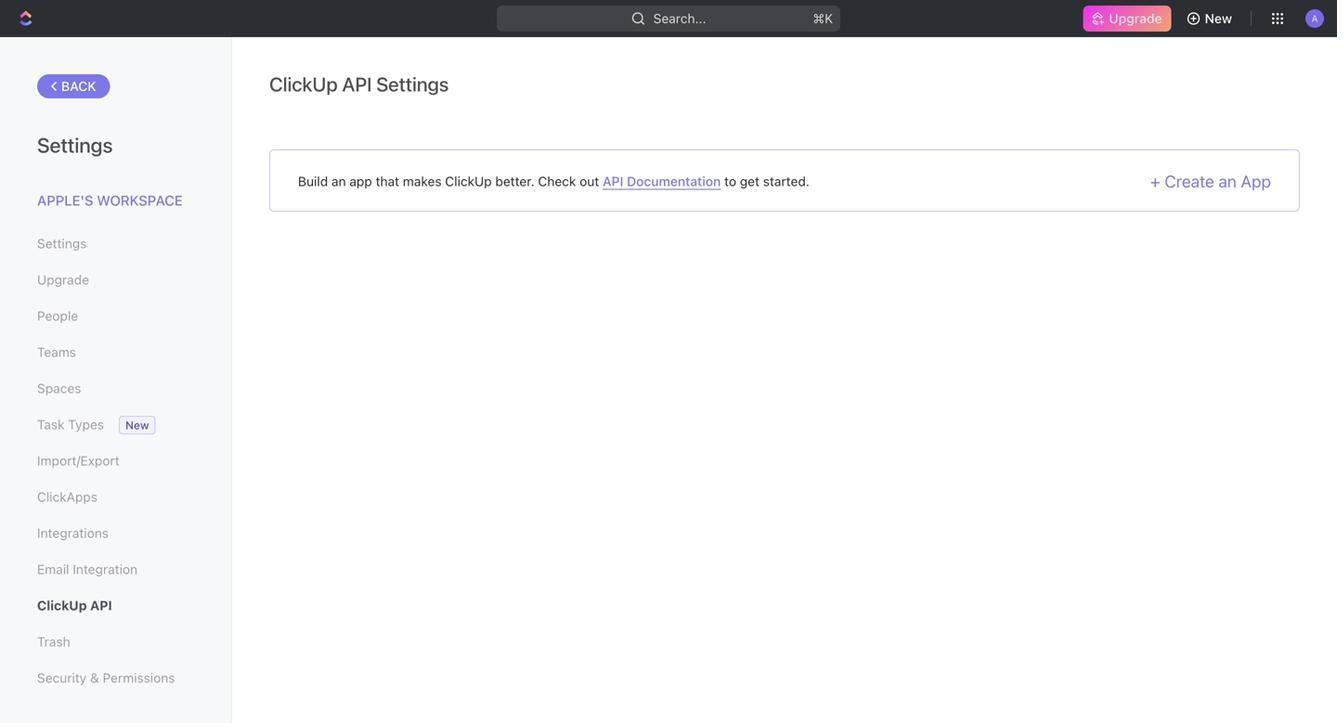 Task type: describe. For each thing, give the bounding box(es) containing it.
app
[[350, 174, 372, 189]]

api for clickup api
[[90, 598, 112, 613]]

0 horizontal spatial upgrade link
[[37, 264, 194, 296]]

get
[[740, 174, 760, 189]]

&
[[90, 670, 99, 686]]

types
[[68, 417, 104, 432]]

email integration
[[37, 562, 138, 577]]

2 horizontal spatial clickup
[[445, 174, 492, 189]]

back
[[61, 78, 96, 94]]

integrations
[[37, 526, 109, 541]]

2 vertical spatial settings
[[37, 236, 87, 251]]

security
[[37, 670, 87, 686]]

task types
[[37, 417, 104, 432]]

trash link
[[37, 626, 194, 658]]

spaces link
[[37, 373, 194, 404]]

1 horizontal spatial an
[[1219, 171, 1237, 191]]

clickapps
[[37, 489, 97, 505]]

integrations link
[[37, 518, 194, 549]]

task
[[37, 417, 65, 432]]

a button
[[1300, 4, 1330, 33]]

⌘k
[[813, 11, 833, 26]]

documentation
[[627, 174, 721, 189]]

0 vertical spatial upgrade
[[1109, 11, 1162, 26]]

spaces
[[37, 381, 81, 396]]

+ create an app
[[1150, 171, 1271, 191]]

security & permissions
[[37, 670, 175, 686]]

people
[[37, 308, 78, 324]]

0 horizontal spatial an
[[332, 174, 346, 189]]

build an app that makes clickup better. check out api documentation to get started.
[[298, 174, 810, 189]]



Task type: vqa. For each thing, say whether or not it's contained in the screenshot.
(0)
no



Task type: locate. For each thing, give the bounding box(es) containing it.
api for clickup api settings
[[342, 72, 372, 96]]

check
[[538, 174, 576, 189]]

1 horizontal spatial upgrade link
[[1083, 6, 1172, 32]]

clickup
[[269, 72, 338, 96], [445, 174, 492, 189], [37, 598, 87, 613]]

0 horizontal spatial clickup
[[37, 598, 87, 613]]

1 vertical spatial clickup
[[445, 174, 492, 189]]

2 vertical spatial clickup
[[37, 598, 87, 613]]

clickup api
[[37, 598, 112, 613]]

new button
[[1179, 4, 1243, 33]]

app
[[1241, 171, 1271, 191]]

better.
[[495, 174, 535, 189]]

search...
[[653, 11, 706, 26]]

0 horizontal spatial api
[[90, 598, 112, 613]]

1 horizontal spatial clickup
[[269, 72, 338, 96]]

upgrade link left new button
[[1083, 6, 1172, 32]]

upgrade left new button
[[1109, 11, 1162, 26]]

permissions
[[103, 670, 175, 686]]

+
[[1150, 171, 1161, 191]]

teams link
[[37, 337, 194, 368]]

upgrade up people
[[37, 272, 89, 287]]

new
[[1205, 11, 1232, 26], [125, 419, 149, 432]]

upgrade
[[1109, 11, 1162, 26], [37, 272, 89, 287]]

api
[[342, 72, 372, 96], [603, 174, 623, 189], [90, 598, 112, 613]]

clickup api settings
[[269, 72, 449, 96]]

apple's workspace
[[37, 192, 183, 208]]

apple's
[[37, 192, 93, 208]]

1 vertical spatial api
[[603, 174, 623, 189]]

1 horizontal spatial new
[[1205, 11, 1232, 26]]

0 horizontal spatial new
[[125, 419, 149, 432]]

upgrade link up people link
[[37, 264, 194, 296]]

started.
[[763, 174, 810, 189]]

settings
[[376, 72, 449, 96], [37, 133, 113, 157], [37, 236, 87, 251]]

clickup for clickup api settings
[[269, 72, 338, 96]]

trash
[[37, 634, 70, 650]]

1 vertical spatial new
[[125, 419, 149, 432]]

clickup api link
[[37, 590, 194, 622]]

that
[[376, 174, 399, 189]]

0 vertical spatial upgrade link
[[1083, 6, 1172, 32]]

0 vertical spatial new
[[1205, 11, 1232, 26]]

to
[[724, 174, 736, 189]]

create
[[1165, 171, 1214, 191]]

back link
[[37, 74, 110, 98]]

1 vertical spatial upgrade link
[[37, 264, 194, 296]]

workspace
[[97, 192, 183, 208]]

import/export link
[[37, 445, 194, 477]]

a
[[1312, 13, 1318, 23]]

clickup for clickup api
[[37, 598, 87, 613]]

0 vertical spatial settings
[[376, 72, 449, 96]]

1 horizontal spatial upgrade
[[1109, 11, 1162, 26]]

api inside 'settings' element
[[90, 598, 112, 613]]

0 vertical spatial clickup
[[269, 72, 338, 96]]

2 vertical spatial api
[[90, 598, 112, 613]]

out
[[580, 174, 599, 189]]

0 vertical spatial api
[[342, 72, 372, 96]]

email
[[37, 562, 69, 577]]

integration
[[73, 562, 138, 577]]

makes
[[403, 174, 442, 189]]

email integration link
[[37, 554, 194, 585]]

an
[[1219, 171, 1237, 191], [332, 174, 346, 189]]

teams
[[37, 345, 76, 360]]

clickup inside 'settings' element
[[37, 598, 87, 613]]

security & permissions link
[[37, 663, 194, 694]]

upgrade inside 'settings' element
[[37, 272, 89, 287]]

new inside 'settings' element
[[125, 419, 149, 432]]

new inside button
[[1205, 11, 1232, 26]]

build
[[298, 174, 328, 189]]

upgrade link
[[1083, 6, 1172, 32], [37, 264, 194, 296]]

people link
[[37, 300, 194, 332]]

settings link
[[37, 228, 194, 260]]

clickapps link
[[37, 481, 194, 513]]

1 horizontal spatial api
[[342, 72, 372, 96]]

0 horizontal spatial upgrade
[[37, 272, 89, 287]]

1 vertical spatial settings
[[37, 133, 113, 157]]

1 vertical spatial upgrade
[[37, 272, 89, 287]]

2 horizontal spatial api
[[603, 174, 623, 189]]

import/export
[[37, 453, 119, 468]]

settings element
[[0, 37, 232, 723]]

api documentation link
[[603, 174, 721, 190]]



